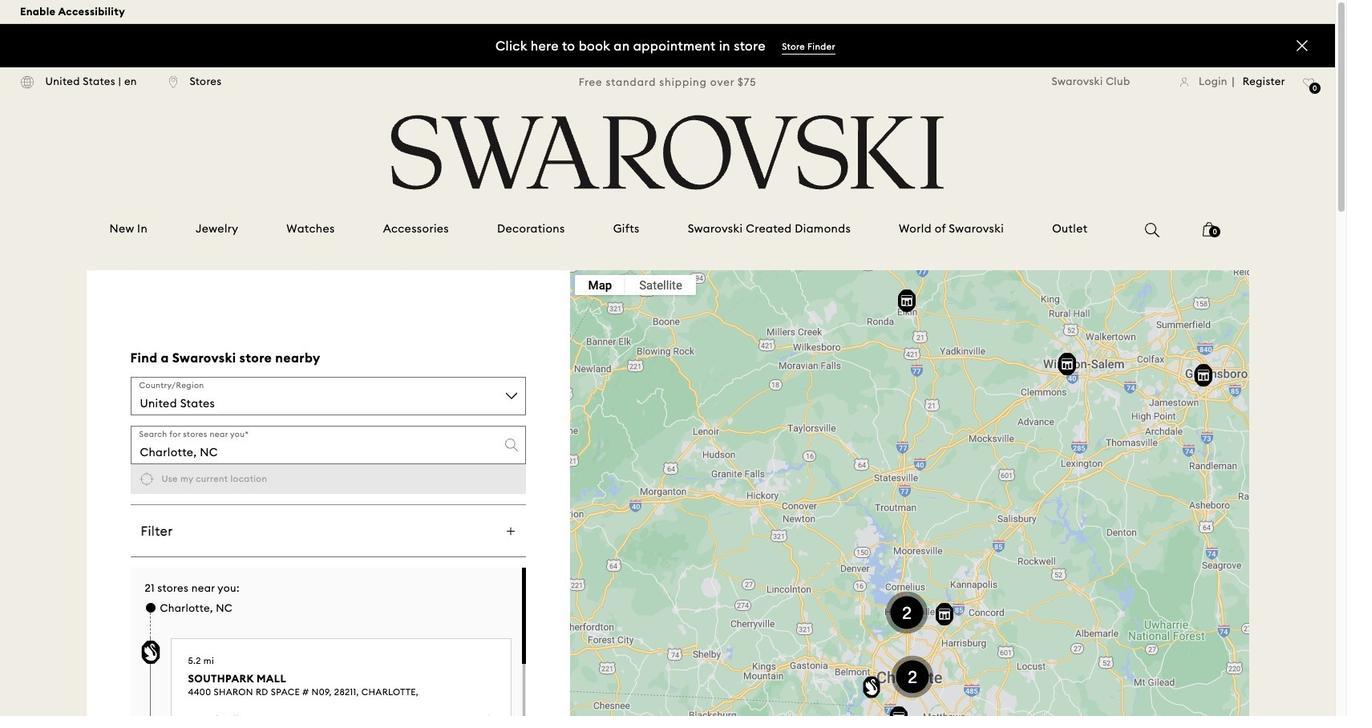 Task type: locate. For each thing, give the bounding box(es) containing it.
left-wishlist image image
[[1303, 78, 1315, 88]]

left login image
[[1180, 77, 1189, 87]]

region
[[130, 557, 526, 558]]

cart-mobile image image
[[1203, 222, 1216, 237]]

menu bar
[[575, 275, 696, 295]]

2 image
[[879, 585, 935, 641], [885, 649, 941, 705]]

arrow icon image
[[506, 527, 515, 536]]

swarovski image
[[386, 115, 949, 190]]

map region
[[494, 184, 1315, 716]]

Country/Region text field
[[130, 377, 526, 416]]



Task type: vqa. For each thing, say whether or not it's contained in the screenshot.
World of Swarovski
no



Task type: describe. For each thing, give the bounding box(es) containing it.
1 vertical spatial 2 image
[[885, 649, 941, 705]]

Search for stores near you* text field
[[130, 426, 526, 465]]

search image image
[[1145, 223, 1160, 237]]

0 vertical spatial 2 image
[[879, 585, 935, 641]]

my location image
[[139, 472, 154, 487]]

left-locator image image
[[169, 75, 178, 89]]

swan image
[[141, 641, 160, 664]]

country-selector image image
[[20, 75, 34, 89]]



